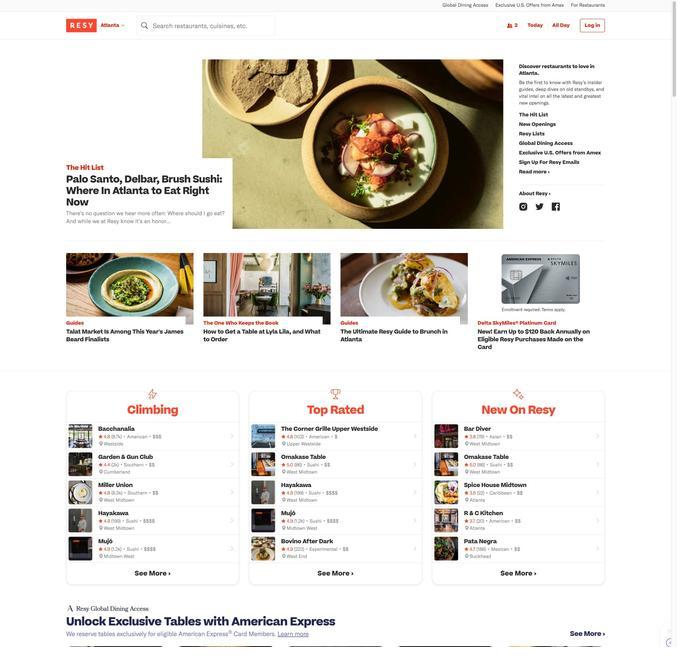 Task type: vqa. For each thing, say whether or not it's contained in the screenshot.
4.3 out of 5 stars image at top
no



Task type: describe. For each thing, give the bounding box(es) containing it.
3.8 out of 5 stars image
[[464, 434, 476, 441]]

4.4 out of 5 stars image
[[98, 462, 110, 469]]

(8.7k) reviews element
[[111, 434, 122, 441]]

palo santo, delbar, brush sushi: where in atlanta to eat right now - there&#8217;s no question we hear more often: where should i go eat? and while we at resy know it's an honor&hellip; element
[[66, 59, 516, 229]]

188 reviews element
[[477, 546, 486, 553]]

86 reviews element for 5.0 out of 5 stars image corresponding to 103 reviews element
[[294, 462, 302, 469]]

there&#8217;s no question we hear more often: where should i go eat? and while we at resy know it's an honor&hellip; element
[[66, 209, 227, 225]]

3.7 out of 5 stars image
[[464, 518, 476, 525]]

(8.3k) reviews element
[[111, 490, 123, 497]]

22 reviews element
[[477, 490, 485, 497]]

3.5 out of 5 stars image
[[464, 490, 476, 497]]

0 vertical spatial 199 reviews element
[[294, 490, 304, 497]]

20 reviews element
[[477, 518, 485, 525]]

1 vertical spatial 199 reviews element
[[111, 518, 121, 525]]

4.8 out of 5 stars image for 103 reviews element
[[281, 434, 293, 441]]



Task type: locate. For each thing, give the bounding box(es) containing it.
4.7 out of 5 stars image
[[464, 546, 476, 553]]

103 reviews element
[[294, 434, 304, 441]]

4.8 out of 5 stars image
[[281, 434, 293, 441], [98, 490, 110, 497]]

Search restaurants, cuisines, etc. text field
[[137, 16, 276, 35]]

0 vertical spatial 4.8 out of 5 stars image
[[281, 434, 293, 441]]

0 horizontal spatial 5.0 out of 5 stars image
[[281, 462, 293, 469]]

2 86 reviews element from the left
[[477, 462, 485, 469]]

1 vertical spatial 4.8 out of 5 stars image
[[98, 490, 110, 497]]

0 vertical spatial (1.2k) reviews element
[[294, 518, 305, 525]]

4.8 out of 5 stars image left 103 reviews element
[[281, 434, 293, 441]]

1 horizontal spatial (1.2k) reviews element
[[294, 518, 305, 525]]

1 horizontal spatial 86 reviews element
[[477, 462, 485, 469]]

0 horizontal spatial (1.2k) reviews element
[[111, 546, 122, 553]]

1 horizontal spatial 4.8 out of 5 stars image
[[281, 434, 293, 441]]

(1.2k) reviews element
[[294, 518, 305, 525], [111, 546, 122, 553]]

2 5.0 out of 5 stars image from the left
[[464, 462, 476, 469]]

1 vertical spatial (1.2k) reviews element
[[111, 546, 122, 553]]

199 reviews element
[[294, 490, 304, 497], [111, 518, 121, 525]]

4.8 out of 5 stars image
[[98, 434, 110, 441]]

None field
[[137, 16, 276, 35]]

223 reviews element
[[294, 546, 304, 553]]

86 reviews element
[[294, 462, 302, 469], [477, 462, 485, 469]]

5.0 out of 5 stars image for 103 reviews element
[[281, 462, 293, 469]]

resy blog content element
[[66, 40, 605, 359]]

0 horizontal spatial 86 reviews element
[[294, 462, 302, 469]]

0 horizontal spatial 199 reviews element
[[111, 518, 121, 525]]

5.0 out of 5 stars image
[[281, 462, 293, 469], [464, 462, 476, 469]]

1 86 reviews element from the left
[[294, 462, 302, 469]]

1 horizontal spatial 199 reviews element
[[294, 490, 304, 497]]

(2k) reviews element
[[111, 462, 119, 469]]

1 5.0 out of 5 stars image from the left
[[281, 462, 293, 469]]

86 reviews element up the 22 reviews 'element' at bottom right
[[477, 462, 485, 469]]

unlock exclusive tables with american express collection main content
[[58, 605, 613, 648]]

0 horizontal spatial 4.8 out of 5 stars image
[[98, 490, 110, 497]]

4.8 out of 5 stars image for "(8.3k) reviews" element
[[98, 490, 110, 497]]

78 reviews element
[[477, 434, 485, 441]]

about resy, statistics, and social media links element
[[516, 59, 605, 229]]

1 horizontal spatial 5.0 out of 5 stars image
[[464, 462, 476, 469]]

4.8 out of 5 stars image left "(8.3k) reviews" element
[[98, 490, 110, 497]]

86 reviews element for 5.0 out of 5 stars image corresponding to 78 reviews element
[[477, 462, 485, 469]]

5.0 out of 5 stars image for 78 reviews element
[[464, 462, 476, 469]]

4.9 out of 5 stars image
[[281, 490, 293, 497], [98, 518, 110, 525], [281, 518, 293, 525], [98, 546, 110, 553], [281, 546, 293, 553]]

86 reviews element down 103 reviews element
[[294, 462, 302, 469]]



